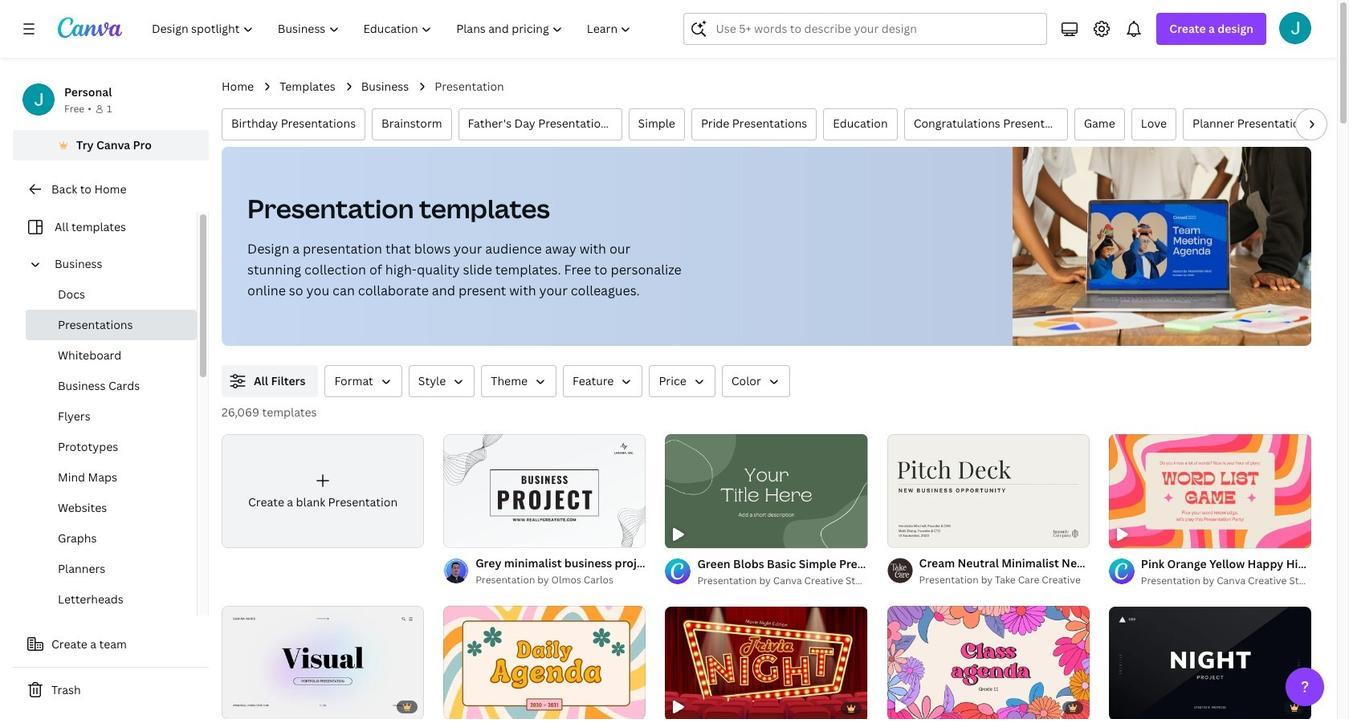 Task type: locate. For each thing, give the bounding box(es) containing it.
None search field
[[684, 13, 1047, 45]]

orange groovy retro daily agenda presentation image
[[443, 606, 646, 719]]

john smith image
[[1279, 12, 1311, 44]]

Search search field
[[716, 14, 1037, 44]]



Task type: vqa. For each thing, say whether or not it's contained in the screenshot.
Whether you're designing a presentation, printing marketing materials, or brainstorming with your team, stand out with powerful visual content. Across the Visual Suite, you'll find the same drag- and-drop editor, templates, and unlimited content that makes content creation quick and easy.
no



Task type: describe. For each thing, give the bounding box(es) containing it.
black and gray gradient professional presentation image
[[1109, 607, 1311, 719]]

gradient minimal portfolio proposal presentation image
[[222, 606, 424, 719]]

top level navigation element
[[141, 13, 645, 45]]

cream neutral minimalist new business pitch deck presentation image
[[887, 434, 1090, 548]]

grey minimalist business project presentation image
[[443, 434, 646, 548]]

create a blank presentation element
[[222, 434, 424, 548]]



